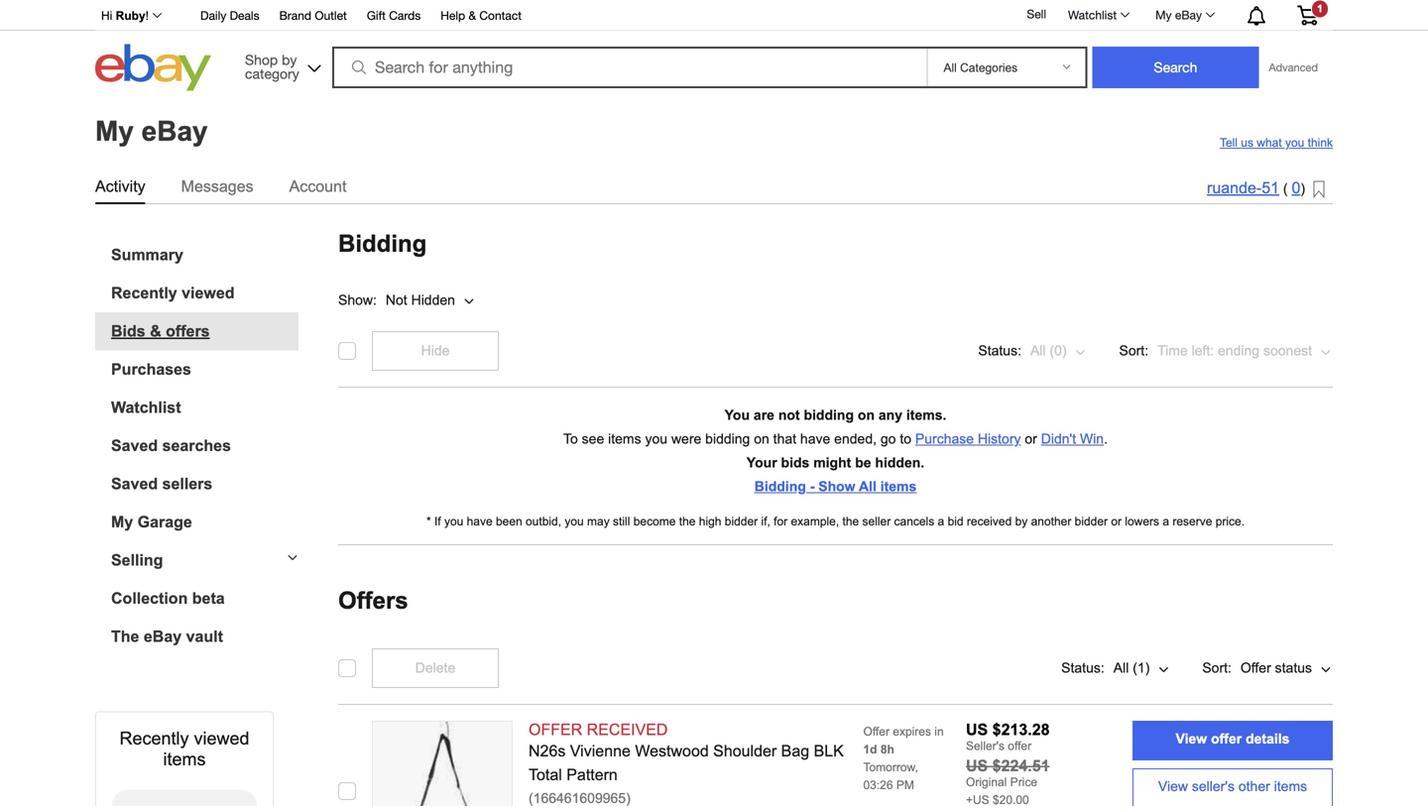 Task type: describe. For each thing, give the bounding box(es) containing it.
1 link
[[1286, 0, 1331, 29]]

bids
[[111, 322, 146, 340]]

advanced
[[1270, 61, 1319, 74]]

0 horizontal spatial on
[[754, 432, 770, 447]]

-
[[810, 479, 815, 495]]

cancels
[[895, 515, 935, 528]]

seller
[[863, 515, 891, 528]]

all (0) button
[[1030, 331, 1088, 371]]

all inside the you are not bidding on any items. to see items you were bidding on that have ended, go to purchase history or didn't win . your bids might be hidden. bidding - show all items
[[859, 479, 877, 495]]

view seller's other items
[[1159, 779, 1308, 795]]

daily deals link
[[200, 5, 260, 27]]

view for view offer details
[[1176, 732, 1208, 747]]

& for bids
[[150, 322, 161, 340]]

become
[[634, 515, 676, 528]]

0 vertical spatial on
[[858, 408, 875, 423]]

help & contact
[[441, 8, 522, 22]]

(0)
[[1050, 343, 1067, 359]]

0 vertical spatial bidding
[[804, 408, 854, 423]]

for
[[774, 515, 788, 528]]

outlet
[[315, 8, 347, 22]]

1 vertical spatial my
[[95, 115, 134, 147]]

bids & offers link
[[111, 322, 299, 341]]

shop
[[245, 52, 278, 68]]

*
[[427, 515, 431, 528]]

51
[[1262, 179, 1280, 197]]

0 vertical spatial offer
[[1241, 661, 1272, 676]]

gift
[[367, 8, 386, 22]]

sort: for offers
[[1203, 661, 1232, 676]]

sort: offer status
[[1203, 661, 1313, 676]]

that
[[774, 432, 797, 447]]

deals
[[230, 8, 260, 22]]

brand outlet link
[[279, 5, 347, 27]]

viewed for recently viewed items
[[194, 729, 250, 749]]

garage
[[138, 514, 192, 531]]

recently for recently viewed
[[111, 284, 177, 302]]

1 bidder from the left
[[725, 515, 758, 528]]

soonest
[[1264, 343, 1313, 359]]

offer inside offer expires in 1d 8h tomorrow, 03:26 pm
[[864, 725, 890, 739]]

seller's
[[1193, 779, 1235, 795]]

if
[[435, 515, 441, 528]]

other
[[1239, 779, 1271, 795]]

total
[[529, 767, 562, 784]]

outbid,
[[526, 515, 562, 528]]

saved for saved searches
[[111, 437, 158, 455]]

not
[[779, 408, 800, 423]]

help
[[441, 8, 466, 22]]

advanced link
[[1260, 48, 1329, 87]]

shop by category
[[245, 52, 299, 82]]

view for view seller's other items
[[1159, 779, 1189, 795]]

may
[[587, 515, 610, 528]]

recently viewed
[[111, 284, 235, 302]]

not hidden button
[[385, 276, 496, 316]]

reserve
[[1173, 515, 1213, 528]]

2 the from the left
[[843, 515, 859, 528]]

1 horizontal spatial watchlist link
[[1058, 3, 1139, 27]]

ruande-51 link
[[1208, 179, 1280, 197]]

1 us from the top
[[966, 721, 988, 739]]

status
[[1276, 661, 1313, 676]]

2 a from the left
[[1163, 515, 1170, 528]]

my garage link
[[111, 514, 299, 532]]

items.
[[907, 408, 947, 423]]

you right what
[[1286, 136, 1305, 149]]

purchases
[[111, 361, 191, 379]]

brand
[[279, 8, 312, 22]]

history
[[978, 432, 1022, 447]]

received
[[587, 721, 668, 739]]

account navigation
[[90, 0, 1334, 31]]

beta
[[192, 590, 225, 608]]

2 us from the top
[[966, 758, 988, 775]]

offer expires in 1d 8h tomorrow, 03:26 pm
[[864, 725, 944, 792]]

watchlist inside my ebay main content
[[111, 399, 181, 417]]

03:26
[[864, 779, 894, 792]]

saved for saved sellers
[[111, 475, 158, 493]]

you are not bidding on any items. to see items you were bidding on that have ended, go to purchase history or didn't win . your bids might be hidden. bidding - show all items
[[564, 408, 1108, 495]]

bag
[[782, 743, 810, 761]]

daily deals
[[200, 8, 260, 22]]

time left: ending soonest button
[[1157, 331, 1334, 371]]

n26s vivienne westwood shoulder bag blk total pattern link
[[529, 743, 844, 784]]

collection
[[111, 590, 188, 608]]

show:
[[338, 292, 377, 308]]

what
[[1257, 136, 1283, 149]]

you
[[725, 408, 750, 423]]

Search for anything text field
[[335, 49, 923, 86]]

my ebay link
[[1145, 3, 1224, 27]]

saved sellers
[[111, 475, 213, 493]]

high
[[699, 515, 722, 528]]

you right if
[[444, 515, 464, 528]]

show
[[819, 479, 856, 495]]

category
[[245, 65, 299, 82]]

status: for offers
[[1062, 661, 1105, 676]]

my garage
[[111, 514, 192, 531]]

view offer details
[[1176, 732, 1290, 747]]

ruande-51 ( 0 )
[[1208, 179, 1306, 197]]

.
[[1104, 432, 1108, 447]]

saved searches link
[[111, 437, 299, 455]]

view offer details link
[[1133, 721, 1334, 761]]

daily
[[200, 8, 226, 22]]

none submit inside 'shop by category' banner
[[1093, 47, 1260, 88]]

collection beta
[[111, 590, 225, 608]]

didn't win link
[[1042, 432, 1104, 447]]

ended,
[[835, 432, 877, 447]]

1 the from the left
[[679, 515, 696, 528]]

all for bidding
[[1031, 343, 1046, 359]]

all (1) button
[[1113, 649, 1171, 689]]

offer inside us $213.28 seller's offer us $224.51 original price
[[1008, 740, 1032, 753]]

1
[[1318, 2, 1324, 15]]

vivienne
[[570, 743, 631, 761]]

my for 'my garage' link
[[111, 514, 133, 531]]

!
[[146, 9, 149, 22]]



Task type: locate. For each thing, give the bounding box(es) containing it.
view left seller's
[[1159, 779, 1189, 795]]

0 vertical spatial watchlist link
[[1058, 3, 1139, 27]]

0 vertical spatial recently
[[111, 284, 177, 302]]

0 vertical spatial my
[[1156, 8, 1172, 22]]

shop by category button
[[236, 44, 325, 87]]

all down be
[[859, 479, 877, 495]]

you
[[1286, 136, 1305, 149], [645, 432, 668, 447], [444, 515, 464, 528], [565, 515, 584, 528]]

shoulder
[[714, 743, 777, 761]]

bidding up ended,
[[804, 408, 854, 423]]

0 vertical spatial sort:
[[1120, 343, 1149, 359]]

contact
[[480, 8, 522, 22]]

or left didn't
[[1025, 432, 1038, 447]]

gift cards
[[367, 8, 421, 22]]

all left "(1)" in the right bottom of the page
[[1114, 661, 1129, 676]]

saved sellers link
[[111, 475, 299, 494]]

a
[[938, 515, 945, 528], [1163, 515, 1170, 528]]

status: left (0)
[[979, 343, 1022, 359]]

sell
[[1027, 7, 1047, 21]]

1 a from the left
[[938, 515, 945, 528]]

messages link
[[181, 174, 254, 199]]

8h
[[881, 743, 895, 757]]

offer down $213.28
[[1008, 740, 1032, 753]]

offer left status
[[1241, 661, 1272, 676]]

on left any
[[858, 408, 875, 423]]

seller's
[[966, 740, 1005, 753]]

purchase history link
[[916, 432, 1022, 447]]

offers
[[338, 588, 408, 614]]

or left lowers
[[1112, 515, 1122, 528]]

None submit
[[1093, 47, 1260, 88]]

all for offers
[[1114, 661, 1129, 676]]

2 vertical spatial all
[[1114, 661, 1129, 676]]

1 vertical spatial viewed
[[194, 729, 250, 749]]

have left "been"
[[467, 515, 493, 528]]

purchase
[[916, 432, 974, 447]]

bidding up not
[[338, 231, 427, 257]]

bidding down you at right bottom
[[706, 432, 750, 447]]

0 horizontal spatial or
[[1025, 432, 1038, 447]]

by left another
[[1016, 515, 1028, 528]]

have inside the you are not bidding on any items. to see items you were bidding on that have ended, go to purchase history or didn't win . your bids might be hidden. bidding - show all items
[[801, 432, 831, 447]]

have
[[801, 432, 831, 447], [467, 515, 493, 528]]

to
[[900, 432, 912, 447]]

1 horizontal spatial offer
[[1241, 661, 1272, 676]]

help & contact link
[[441, 5, 522, 27]]

0 horizontal spatial status:
[[979, 343, 1022, 359]]

1 horizontal spatial &
[[469, 8, 476, 22]]

1 vertical spatial status:
[[1062, 661, 1105, 676]]

1 vertical spatial have
[[467, 515, 493, 528]]

1 vertical spatial offer
[[864, 725, 890, 739]]

on left that
[[754, 432, 770, 447]]

have up might
[[801, 432, 831, 447]]

hi
[[101, 9, 112, 22]]

1 vertical spatial bidding
[[706, 432, 750, 447]]

still
[[613, 515, 630, 528]]

& inside "link"
[[150, 322, 161, 340]]

us up "original" in the bottom right of the page
[[966, 758, 988, 775]]

by
[[282, 52, 297, 68], [1016, 515, 1028, 528]]

& for help
[[469, 8, 476, 22]]

us
[[966, 721, 988, 739], [966, 758, 988, 775]]

0 vertical spatial watchlist
[[1069, 8, 1117, 22]]

1 horizontal spatial bidding
[[804, 408, 854, 423]]

view up seller's
[[1176, 732, 1208, 747]]

recently for recently viewed items
[[120, 729, 189, 749]]

a right lowers
[[1163, 515, 1170, 528]]

been
[[496, 515, 523, 528]]

2 saved from the top
[[111, 475, 158, 493]]

watchlist link right sell
[[1058, 3, 1139, 27]]

0 horizontal spatial sort:
[[1120, 343, 1149, 359]]

vault
[[186, 628, 223, 646]]

1 vertical spatial my ebay
[[95, 115, 208, 147]]

1 vertical spatial or
[[1112, 515, 1122, 528]]

bidder left if,
[[725, 515, 758, 528]]

1 vertical spatial view
[[1159, 779, 1189, 795]]

my ebay
[[1156, 8, 1203, 22], [95, 115, 208, 147]]

original
[[966, 776, 1007, 789]]

1 vertical spatial sort:
[[1203, 661, 1232, 676]]

my for the my ebay link
[[1156, 8, 1172, 22]]

bidding - show all items link
[[755, 479, 917, 495]]

2 horizontal spatial all
[[1114, 661, 1129, 676]]

& right help
[[469, 8, 476, 22]]

viewed inside "recently viewed items"
[[194, 729, 250, 749]]

view inside view seller's other items link
[[1159, 779, 1189, 795]]

ebay inside "link"
[[144, 628, 182, 646]]

n26s vivienne westwood shoulder bag blk total pattern image
[[390, 722, 495, 807]]

0 horizontal spatial bidding
[[338, 231, 427, 257]]

a left bid
[[938, 515, 945, 528]]

you left were
[[645, 432, 668, 447]]

0 horizontal spatial all
[[859, 479, 877, 495]]

all
[[1031, 343, 1046, 359], [859, 479, 877, 495], [1114, 661, 1129, 676]]

all left (0)
[[1031, 343, 1046, 359]]

& inside account navigation
[[469, 8, 476, 22]]

us
[[1242, 136, 1254, 149]]

to
[[564, 432, 578, 447]]

1 vertical spatial us
[[966, 758, 988, 775]]

us up 'seller's'
[[966, 721, 988, 739]]

0 horizontal spatial &
[[150, 322, 161, 340]]

1 vertical spatial &
[[150, 322, 161, 340]]

my ebay inside main content
[[95, 115, 208, 147]]

viewed
[[182, 284, 235, 302], [194, 729, 250, 749]]

0 vertical spatial viewed
[[182, 284, 235, 302]]

by inside shop by category
[[282, 52, 297, 68]]

collection beta link
[[111, 590, 299, 608]]

watchlist link down purchases link
[[111, 399, 299, 417]]

items inside "recently viewed items"
[[163, 750, 206, 770]]

0 horizontal spatial the
[[679, 515, 696, 528]]

sort:
[[1120, 343, 1149, 359], [1203, 661, 1232, 676]]

1 horizontal spatial on
[[858, 408, 875, 423]]

my ebay inside account navigation
[[1156, 8, 1203, 22]]

saved up my garage
[[111, 475, 158, 493]]

1 vertical spatial ebay
[[142, 115, 208, 147]]

the ebay vault
[[111, 628, 223, 646]]

you inside the you are not bidding on any items. to see items you were bidding on that have ended, go to purchase history or didn't win . your bids might be hidden. bidding - show all items
[[645, 432, 668, 447]]

1 vertical spatial bidding
[[755, 479, 806, 495]]

view inside view offer details "link"
[[1176, 732, 1208, 747]]

0 vertical spatial have
[[801, 432, 831, 447]]

details
[[1246, 732, 1290, 747]]

1 horizontal spatial have
[[801, 432, 831, 447]]

offer inside "link"
[[1212, 732, 1242, 747]]

saved searches
[[111, 437, 231, 455]]

status: all (0)
[[979, 343, 1067, 359]]

activity
[[95, 178, 146, 195]]

you left the may on the bottom left of the page
[[565, 515, 584, 528]]

status: for bidding
[[979, 343, 1022, 359]]

view seller's other items link
[[1133, 769, 1334, 807]]

watchlist down purchases
[[111, 399, 181, 417]]

the left high
[[679, 515, 696, 528]]

1 horizontal spatial a
[[1163, 515, 1170, 528]]

status: left "(1)" in the right bottom of the page
[[1062, 661, 1105, 676]]

1 vertical spatial watchlist
[[111, 399, 181, 417]]

0 horizontal spatial offer
[[864, 725, 890, 739]]

my inside account navigation
[[1156, 8, 1172, 22]]

watchlist right sell
[[1069, 8, 1117, 22]]

gift cards link
[[367, 5, 421, 27]]

1 horizontal spatial status:
[[1062, 661, 1105, 676]]

1 vertical spatial saved
[[111, 475, 158, 493]]

1 horizontal spatial watchlist
[[1069, 8, 1117, 22]]

0 vertical spatial &
[[469, 8, 476, 22]]

2 vertical spatial my
[[111, 514, 133, 531]]

1 horizontal spatial my ebay
[[1156, 8, 1203, 22]]

0 horizontal spatial offer
[[1008, 740, 1032, 753]]

be
[[856, 455, 872, 471]]

summary link
[[111, 246, 299, 264]]

0 vertical spatial ebay
[[1176, 8, 1203, 22]]

pattern
[[567, 767, 618, 784]]

1 saved from the top
[[111, 437, 158, 455]]

$224.51
[[993, 758, 1050, 775]]

0 horizontal spatial a
[[938, 515, 945, 528]]

cards
[[389, 8, 421, 22]]

1 horizontal spatial sort:
[[1203, 661, 1232, 676]]

0 vertical spatial status:
[[979, 343, 1022, 359]]

0 vertical spatial by
[[282, 52, 297, 68]]

if,
[[762, 515, 771, 528]]

sort: time left: ending soonest
[[1120, 343, 1313, 359]]

0 horizontal spatial watchlist
[[111, 399, 181, 417]]

offer up 1d
[[864, 725, 890, 739]]

0 horizontal spatial my ebay
[[95, 115, 208, 147]]

0 link
[[1292, 179, 1301, 197]]

0 vertical spatial view
[[1176, 732, 1208, 747]]

0 vertical spatial or
[[1025, 432, 1038, 447]]

shop by category banner
[[90, 0, 1334, 96]]

ending
[[1218, 343, 1260, 359]]

1 vertical spatial watchlist link
[[111, 399, 299, 417]]

1 horizontal spatial offer
[[1212, 732, 1242, 747]]

might
[[814, 455, 852, 471]]

hide
[[421, 343, 450, 359]]

sort: left the offer status dropdown button
[[1203, 661, 1232, 676]]

1 vertical spatial recently
[[120, 729, 189, 749]]

sort: left time
[[1120, 343, 1149, 359]]

0 vertical spatial saved
[[111, 437, 158, 455]]

1 horizontal spatial the
[[843, 515, 859, 528]]

0 horizontal spatial by
[[282, 52, 297, 68]]

blk
[[814, 743, 844, 761]]

0 horizontal spatial bidder
[[725, 515, 758, 528]]

ebay inside account navigation
[[1176, 8, 1203, 22]]

0 horizontal spatial watchlist link
[[111, 399, 299, 417]]

were
[[672, 432, 702, 447]]

sellers
[[162, 475, 213, 493]]

2 bidder from the left
[[1075, 515, 1108, 528]]

by right 'shop'
[[282, 52, 297, 68]]

see
[[582, 432, 605, 447]]

didn't
[[1042, 432, 1077, 447]]

bidding
[[804, 408, 854, 423], [706, 432, 750, 447]]

saved
[[111, 437, 158, 455], [111, 475, 158, 493]]

account link
[[289, 174, 347, 199]]

ruby
[[116, 9, 146, 22]]

bidding inside the you are not bidding on any items. to see items you were bidding on that have ended, go to purchase history or didn't win . your bids might be hidden. bidding - show all items
[[755, 479, 806, 495]]

bidding down bids
[[755, 479, 806, 495]]

0 vertical spatial all
[[1031, 343, 1046, 359]]

price
[[1011, 776, 1038, 789]]

ruande-
[[1208, 179, 1262, 197]]

1 horizontal spatial by
[[1016, 515, 1028, 528]]

1 horizontal spatial all
[[1031, 343, 1046, 359]]

delete
[[416, 661, 456, 676]]

1 horizontal spatial bidder
[[1075, 515, 1108, 528]]

viewed for recently viewed
[[182, 284, 235, 302]]

make this page your my ebay homepage image
[[1314, 181, 1326, 199]]

status: all (1)
[[1062, 661, 1150, 676]]

0 vertical spatial my ebay
[[1156, 8, 1203, 22]]

recently inside "recently viewed items"
[[120, 729, 189, 749]]

think
[[1308, 136, 1334, 149]]

0 horizontal spatial bidding
[[706, 432, 750, 447]]

sell link
[[1018, 7, 1056, 21]]

saved up saved sellers
[[111, 437, 158, 455]]

1 horizontal spatial bidding
[[755, 479, 806, 495]]

in
[[935, 725, 944, 739]]

or inside the you are not bidding on any items. to see items you were bidding on that have ended, go to purchase history or didn't win . your bids might be hidden. bidding - show all items
[[1025, 432, 1038, 447]]

left:
[[1192, 343, 1215, 359]]

sort: for bidding
[[1120, 343, 1149, 359]]

ebay for the ebay vault "link"
[[144, 628, 182, 646]]

by inside my ebay main content
[[1016, 515, 1028, 528]]

offer status button
[[1240, 649, 1334, 689]]

my ebay main content
[[8, 96, 1421, 807]]

the left seller
[[843, 515, 859, 528]]

your
[[747, 455, 778, 471]]

1 vertical spatial on
[[754, 432, 770, 447]]

my
[[1156, 8, 1172, 22], [95, 115, 134, 147], [111, 514, 133, 531]]

1 vertical spatial all
[[859, 479, 877, 495]]

& right bids
[[150, 322, 161, 340]]

offer left details
[[1212, 732, 1242, 747]]

1 vertical spatial by
[[1016, 515, 1028, 528]]

0 vertical spatial us
[[966, 721, 988, 739]]

or
[[1025, 432, 1038, 447], [1112, 515, 1122, 528]]

0 horizontal spatial have
[[467, 515, 493, 528]]

hidden
[[411, 292, 455, 308]]

bidder right another
[[1075, 515, 1108, 528]]

any
[[879, 408, 903, 423]]

0 vertical spatial bidding
[[338, 231, 427, 257]]

2 vertical spatial ebay
[[144, 628, 182, 646]]

(
[[1284, 181, 1288, 196]]

* if you have been outbid, you may still become the high bidder if, for example, the seller cancels a bid received by another bidder or lowers a reserve price.
[[427, 515, 1245, 528]]

ebay for the my ebay link
[[1176, 8, 1203, 22]]

watchlist inside account navigation
[[1069, 8, 1117, 22]]

1 horizontal spatial or
[[1112, 515, 1122, 528]]

0
[[1292, 179, 1301, 197]]



Task type: vqa. For each thing, say whether or not it's contained in the screenshot.
the top "10"
no



